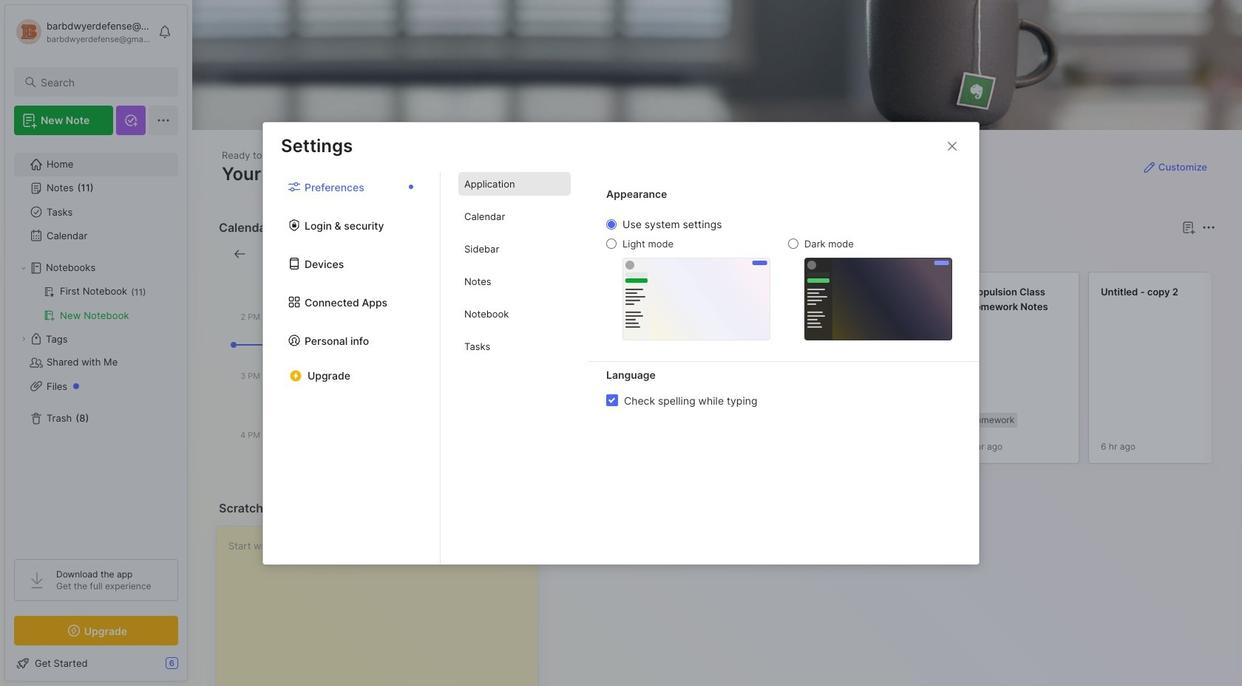 Task type: locate. For each thing, give the bounding box(es) containing it.
None checkbox
[[606, 395, 618, 407]]

None radio
[[606, 220, 617, 230]]

expand notebooks image
[[19, 264, 28, 273]]

None radio
[[606, 239, 617, 249], [788, 239, 799, 249], [606, 239, 617, 249], [788, 239, 799, 249]]

option group
[[606, 218, 952, 340]]

tab list
[[263, 172, 441, 565], [441, 172, 589, 565], [559, 245, 1213, 263]]

tree
[[5, 144, 187, 546]]

expand tags image
[[19, 335, 28, 344]]

None search field
[[41, 73, 165, 91]]

close image
[[943, 137, 961, 155]]

tab
[[458, 172, 571, 196], [458, 205, 571, 228], [458, 237, 571, 261], [559, 245, 603, 263], [609, 245, 668, 263], [458, 270, 571, 294], [458, 302, 571, 326], [458, 335, 571, 359]]

group inside main element
[[14, 280, 177, 328]]

row group
[[556, 272, 1242, 473]]

group
[[14, 280, 177, 328]]

main element
[[0, 0, 192, 687]]



Task type: vqa. For each thing, say whether or not it's contained in the screenshot.
Account field
no



Task type: describe. For each thing, give the bounding box(es) containing it.
Search text field
[[41, 75, 165, 89]]

Start writing… text field
[[228, 527, 537, 687]]

none search field inside main element
[[41, 73, 165, 91]]

tree inside main element
[[5, 144, 187, 546]]



